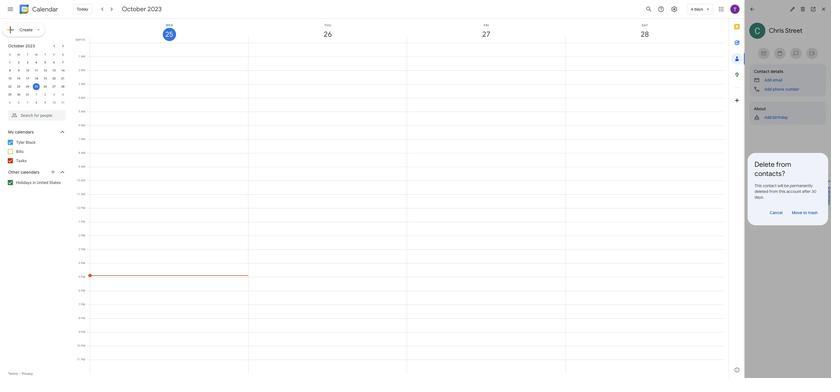 Task type: describe. For each thing, give the bounding box(es) containing it.
11 for 11 pm
[[77, 359, 80, 362]]

19
[[44, 77, 47, 80]]

20
[[52, 77, 56, 80]]

4 for november 4 element
[[62, 93, 64, 96]]

26 link
[[321, 28, 334, 41]]

m
[[17, 53, 20, 56]]

7 am
[[78, 138, 85, 141]]

holidays in united states
[[16, 181, 61, 185]]

row group containing 1
[[5, 59, 67, 107]]

19 element
[[42, 75, 49, 82]]

row containing 29
[[5, 91, 67, 99]]

3 cell from the left
[[407, 43, 566, 375]]

am for 3 am
[[81, 83, 85, 86]]

2 t from the left
[[44, 53, 46, 56]]

29 element
[[6, 91, 13, 98]]

9 pm
[[78, 331, 85, 334]]

1 pm
[[78, 221, 85, 224]]

am for 6 am
[[81, 124, 85, 127]]

tyler black
[[16, 140, 36, 145]]

november 3 element
[[51, 91, 57, 98]]

main drawer image
[[7, 6, 14, 13]]

row containing 1
[[5, 59, 67, 67]]

0 vertical spatial october 2023
[[122, 5, 162, 13]]

4 days button
[[687, 2, 713, 16]]

wed
[[166, 24, 173, 27]]

2 s from the left
[[62, 53, 64, 56]]

28 inside column header
[[640, 30, 649, 39]]

my
[[8, 130, 14, 135]]

0 horizontal spatial 2023
[[25, 43, 35, 49]]

22
[[8, 85, 12, 88]]

row containing 8
[[5, 67, 67, 75]]

november 9 element
[[42, 100, 49, 106]]

pm for 7 pm
[[81, 303, 85, 307]]

1 cell from the left
[[88, 43, 249, 375]]

0 vertical spatial 2023
[[148, 5, 162, 13]]

10 for 10 element
[[26, 69, 29, 72]]

november 5 element
[[6, 100, 13, 106]]

9 for 9 pm
[[78, 331, 80, 334]]

8 for november 8 element
[[36, 101, 37, 104]]

3 pm
[[78, 248, 85, 251]]

11 am
[[77, 193, 85, 196]]

25 column header
[[90, 19, 249, 43]]

27 inside row
[[52, 85, 56, 88]]

6 for 6 am
[[78, 124, 80, 127]]

27 column header
[[407, 19, 566, 43]]

gmt-05
[[75, 38, 85, 41]]

7 pm
[[78, 303, 85, 307]]

3 for 3 pm
[[78, 248, 80, 251]]

6 down f
[[53, 61, 55, 64]]

tyler
[[16, 140, 25, 145]]

9 for november 9 element
[[44, 101, 46, 104]]

5 am
[[78, 110, 85, 113]]

4 pm
[[78, 262, 85, 265]]

terms link
[[8, 373, 18, 377]]

4 for 4 am
[[78, 96, 80, 100]]

14 element
[[59, 67, 66, 74]]

other
[[8, 170, 20, 175]]

am for 8 am
[[81, 152, 85, 155]]

november 10 element
[[51, 100, 57, 106]]

pm for 4 pm
[[81, 262, 85, 265]]

november 7 element
[[24, 100, 31, 106]]

10 for 10 pm
[[77, 345, 80, 348]]

3 am
[[78, 83, 85, 86]]

9 up 16 at left
[[18, 69, 20, 72]]

create button
[[2, 23, 45, 37]]

states
[[49, 181, 61, 185]]

row containing 5
[[5, 99, 67, 107]]

27 inside column header
[[482, 30, 490, 39]]

7 up 14 at the left top
[[62, 61, 64, 64]]

in
[[33, 181, 36, 185]]

pm for 2 pm
[[81, 234, 85, 238]]

am for 1 am
[[81, 55, 85, 58]]

row containing s
[[5, 51, 67, 59]]

6 pm
[[78, 290, 85, 293]]

27 link
[[480, 28, 493, 41]]

2 for 2 pm
[[78, 234, 80, 238]]

25 inside 25, today element
[[35, 85, 38, 88]]

28 column header
[[565, 19, 724, 43]]

support image
[[658, 6, 664, 13]]

05
[[82, 38, 85, 41]]

26 element
[[42, 83, 49, 90]]

2 pm
[[78, 234, 85, 238]]

16
[[17, 77, 20, 80]]

am for 7 am
[[81, 138, 85, 141]]

26 inside column header
[[323, 30, 332, 39]]

17
[[26, 77, 29, 80]]

privacy
[[22, 373, 33, 377]]

26 inside row
[[44, 85, 47, 88]]

8 for 8 pm
[[78, 317, 80, 320]]

12 pm
[[77, 207, 85, 210]]

pm for 9 pm
[[81, 331, 85, 334]]

terms
[[8, 373, 18, 377]]

pm for 8 pm
[[81, 317, 85, 320]]

26 column header
[[248, 19, 407, 43]]

create
[[20, 27, 33, 33]]

1 am
[[78, 55, 85, 58]]

28 inside row
[[61, 85, 65, 88]]

november 4 element
[[59, 91, 66, 98]]

25 cell
[[32, 83, 41, 91]]

settings menu image
[[671, 6, 678, 13]]

17 element
[[24, 75, 31, 82]]

24
[[26, 85, 29, 88]]

4 days
[[691, 7, 703, 12]]

28 link
[[638, 28, 651, 41]]

31
[[26, 93, 29, 96]]

Search for people text field
[[12, 110, 62, 121]]

7 for 7 am
[[78, 138, 80, 141]]

w
[[35, 53, 38, 56]]

8 pm
[[78, 317, 85, 320]]

6 for november 6 element
[[18, 101, 20, 104]]

12 for 12
[[44, 69, 47, 72]]

calendars for other calendars
[[21, 170, 39, 175]]

4 down the w
[[36, 61, 37, 64]]

row containing 22
[[5, 83, 67, 91]]

4 cell from the left
[[566, 43, 724, 375]]

9 for 9 am
[[78, 165, 80, 169]]

30 element
[[15, 91, 22, 98]]

11 for 11 am
[[77, 193, 80, 196]]

united
[[37, 181, 48, 185]]

today
[[77, 7, 88, 12]]

10 am
[[77, 179, 85, 182]]

calendar heading
[[31, 5, 58, 13]]



Task type: vqa. For each thing, say whether or not it's contained in the screenshot.
11th PM
yes



Task type: locate. For each thing, give the bounding box(es) containing it.
12 inside "element"
[[44, 69, 47, 72]]

row
[[87, 43, 724, 375], [5, 51, 67, 59], [5, 59, 67, 67], [5, 67, 67, 75], [5, 75, 67, 83], [5, 83, 67, 91], [5, 91, 67, 99], [5, 99, 67, 107]]

0 vertical spatial 28
[[640, 30, 649, 39]]

12
[[44, 69, 47, 72], [77, 207, 80, 210]]

pm for 5 pm
[[81, 276, 85, 279]]

1 vertical spatial 12
[[77, 207, 80, 210]]

4 am from the top
[[81, 96, 85, 100]]

9 am
[[78, 165, 85, 169]]

11 down 10 am
[[77, 193, 80, 196]]

9 up 10 am
[[78, 165, 80, 169]]

tasks
[[16, 159, 27, 163]]

4 down the '28' element
[[62, 93, 64, 96]]

8 down november 1 element
[[36, 101, 37, 104]]

october
[[122, 5, 146, 13], [8, 43, 24, 49]]

27 down 20 element
[[52, 85, 56, 88]]

26 down 19 "element" at the left top of page
[[44, 85, 47, 88]]

3 up 10 element
[[27, 61, 28, 64]]

3
[[27, 61, 28, 64], [78, 83, 80, 86], [53, 93, 55, 96], [78, 248, 80, 251]]

2 for november 2 "element"
[[44, 93, 46, 96]]

fri 27
[[482, 24, 490, 39]]

27 down "fri"
[[482, 30, 490, 39]]

1 pm from the top
[[81, 207, 85, 210]]

1 vertical spatial october 2023
[[8, 43, 35, 49]]

–
[[19, 373, 21, 377]]

0 horizontal spatial t
[[27, 53, 28, 56]]

18
[[35, 77, 38, 80]]

pm for 6 pm
[[81, 290, 85, 293]]

10 pm from the top
[[81, 331, 85, 334]]

9 down november 2 "element"
[[44, 101, 46, 104]]

9 up 10 pm
[[78, 331, 80, 334]]

8 for 8 am
[[78, 152, 80, 155]]

11 pm from the top
[[81, 345, 85, 348]]

0 vertical spatial 25
[[165, 30, 173, 39]]

privacy link
[[22, 373, 33, 377]]

am up 2 am
[[81, 55, 85, 58]]

am up 12 pm
[[81, 193, 85, 196]]

4 down 3 am
[[78, 96, 80, 100]]

calendars up in
[[21, 170, 39, 175]]

4 left days
[[691, 7, 693, 12]]

add other calendars image
[[50, 169, 56, 175]]

pm down the 1 pm
[[81, 234, 85, 238]]

am
[[81, 55, 85, 58], [81, 69, 85, 72], [81, 83, 85, 86], [81, 96, 85, 100], [81, 110, 85, 113], [81, 124, 85, 127], [81, 138, 85, 141], [81, 152, 85, 155], [81, 165, 85, 169], [81, 179, 85, 182], [81, 193, 85, 196]]

my calendars list
[[1, 138, 71, 166]]

28 down "21" element
[[61, 85, 65, 88]]

4 inside dropdown button
[[691, 7, 693, 12]]

black
[[26, 140, 36, 145]]

1 horizontal spatial 25
[[165, 30, 173, 39]]

2 pm from the top
[[81, 221, 85, 224]]

1 down 25, today element
[[36, 93, 37, 96]]

f
[[53, 53, 55, 56]]

1 vertical spatial october
[[8, 43, 24, 49]]

0 horizontal spatial 12
[[44, 69, 47, 72]]

10 inside november 10 element
[[52, 101, 56, 104]]

25, today element
[[33, 83, 40, 90]]

2023 up 25 column header
[[148, 5, 162, 13]]

gmt-
[[75, 38, 82, 41]]

3 inside "element"
[[53, 93, 55, 96]]

am for 11 am
[[81, 193, 85, 196]]

thu 26
[[323, 24, 332, 39]]

6
[[53, 61, 55, 64], [18, 101, 20, 104], [78, 124, 80, 127], [78, 290, 80, 293]]

4 for 4 days
[[691, 7, 693, 12]]

my calendars button
[[1, 128, 71, 137]]

s
[[9, 53, 11, 56], [62, 53, 64, 56]]

am for 10 am
[[81, 179, 85, 182]]

10 element
[[24, 67, 31, 74]]

4
[[691, 7, 693, 12], [36, 61, 37, 64], [62, 93, 64, 96], [78, 96, 80, 100], [78, 262, 80, 265]]

9 pm from the top
[[81, 317, 85, 320]]

14
[[61, 69, 65, 72]]

october 2023 grid
[[5, 51, 67, 107]]

10 up 11 pm on the bottom of the page
[[77, 345, 80, 348]]

8 am from the top
[[81, 152, 85, 155]]

6 am from the top
[[81, 124, 85, 127]]

calendars up tyler black
[[15, 130, 34, 135]]

1 horizontal spatial 2023
[[148, 5, 162, 13]]

pm down 6 pm
[[81, 303, 85, 307]]

t
[[27, 53, 28, 56], [44, 53, 46, 56]]

am up 4 am
[[81, 83, 85, 86]]

am up 7 am
[[81, 124, 85, 127]]

10 up 11 am
[[77, 179, 80, 182]]

other calendars button
[[1, 168, 71, 177]]

5 up 12 "element"
[[44, 61, 46, 64]]

pm down 4 pm
[[81, 276, 85, 279]]

sat 28
[[640, 24, 649, 39]]

1 horizontal spatial october
[[122, 5, 146, 13]]

5 for 5 pm
[[78, 276, 80, 279]]

8
[[9, 69, 11, 72], [36, 101, 37, 104], [78, 152, 80, 155], [78, 317, 80, 320]]

8 pm from the top
[[81, 303, 85, 307]]

3 for 3 am
[[78, 83, 80, 86]]

1 horizontal spatial october 2023
[[122, 5, 162, 13]]

11 down 10 pm
[[77, 359, 80, 362]]

21 element
[[59, 75, 66, 82]]

28 down sat
[[640, 30, 649, 39]]

12 down 11 am
[[77, 207, 80, 210]]

grid
[[74, 19, 729, 379]]

6 up '7 pm'
[[78, 290, 80, 293]]

holidays
[[16, 181, 32, 185]]

pm
[[81, 207, 85, 210], [81, 221, 85, 224], [81, 234, 85, 238], [81, 248, 85, 251], [81, 262, 85, 265], [81, 276, 85, 279], [81, 290, 85, 293], [81, 303, 85, 307], [81, 317, 85, 320], [81, 331, 85, 334], [81, 345, 85, 348], [81, 359, 85, 362]]

1 vertical spatial 2023
[[25, 43, 35, 49]]

25 inside wed 25
[[165, 30, 173, 39]]

6 am
[[78, 124, 85, 127]]

10 for 10 am
[[77, 179, 80, 182]]

s right f
[[62, 53, 64, 56]]

2 inside "element"
[[44, 93, 46, 96]]

2 for 2 am
[[78, 69, 80, 72]]

november 11 element
[[59, 100, 66, 106]]

1 vertical spatial 25
[[35, 85, 38, 88]]

t left the w
[[27, 53, 28, 56]]

pm for 10 pm
[[81, 345, 85, 348]]

2
[[18, 61, 20, 64], [78, 69, 80, 72], [44, 93, 46, 96], [78, 234, 80, 238]]

november 2 element
[[42, 91, 49, 98]]

calendar element
[[18, 3, 58, 16]]

pm for 11 pm
[[81, 359, 85, 362]]

s left m
[[9, 53, 11, 56]]

pm for 1 pm
[[81, 221, 85, 224]]

3 pm from the top
[[81, 234, 85, 238]]

31 element
[[24, 91, 31, 98]]

15 element
[[6, 75, 13, 82]]

1 horizontal spatial t
[[44, 53, 46, 56]]

10 down 'november 3' "element" in the left top of the page
[[52, 101, 56, 104]]

5 am from the top
[[81, 110, 85, 113]]

8 am
[[78, 152, 85, 155]]

5
[[44, 61, 46, 64], [9, 101, 11, 104], [78, 110, 80, 113], [78, 276, 80, 279]]

5 for 5 am
[[78, 110, 80, 113]]

23
[[17, 85, 20, 88]]

2 down 26 element
[[44, 93, 46, 96]]

other calendars
[[8, 170, 39, 175]]

7 down the 6 am
[[78, 138, 80, 141]]

1 vertical spatial calendars
[[21, 170, 39, 175]]

november 1 element
[[33, 91, 40, 98]]

0 vertical spatial october
[[122, 5, 146, 13]]

23 element
[[15, 83, 22, 90]]

11 am from the top
[[81, 193, 85, 196]]

6 for 6 pm
[[78, 290, 80, 293]]

0 horizontal spatial 27
[[52, 85, 56, 88]]

0 horizontal spatial s
[[9, 53, 11, 56]]

1 horizontal spatial 26
[[323, 30, 332, 39]]

2 up 3 pm
[[78, 234, 80, 238]]

7 for 7 pm
[[78, 303, 80, 307]]

am for 4 am
[[81, 96, 85, 100]]

5 pm from the top
[[81, 262, 85, 265]]

11 pm
[[77, 359, 85, 362]]

25 down 18 'element'
[[35, 85, 38, 88]]

2 down m
[[18, 61, 20, 64]]

25 link
[[163, 28, 176, 41]]

november 8 element
[[33, 100, 40, 106]]

row containing 15
[[5, 75, 67, 83]]

16 element
[[15, 75, 22, 82]]

0 horizontal spatial 25
[[35, 85, 38, 88]]

0 horizontal spatial october
[[8, 43, 24, 49]]

1 s from the left
[[9, 53, 11, 56]]

25 down wed
[[165, 30, 173, 39]]

1
[[78, 55, 80, 58], [9, 61, 11, 64], [36, 93, 37, 96], [78, 221, 80, 224]]

3 up 4 am
[[78, 83, 80, 86]]

thu
[[324, 24, 331, 27]]

am down 3 am
[[81, 96, 85, 100]]

am for 5 am
[[81, 110, 85, 113]]

8 up 15
[[9, 69, 11, 72]]

0 horizontal spatial 26
[[44, 85, 47, 88]]

11 for '11' element
[[35, 69, 38, 72]]

2023
[[148, 5, 162, 13], [25, 43, 35, 49]]

am down 7 am
[[81, 152, 85, 155]]

3 for 'november 3' "element" in the left top of the page
[[53, 93, 55, 96]]

2023 down create
[[25, 43, 35, 49]]

terms – privacy
[[8, 373, 33, 377]]

am up the 6 am
[[81, 110, 85, 113]]

2 up 3 am
[[78, 69, 80, 72]]

my calendars
[[8, 130, 34, 135]]

3 am from the top
[[81, 83, 85, 86]]

1 horizontal spatial s
[[62, 53, 64, 56]]

bills
[[16, 150, 24, 154]]

5 down 29 element
[[9, 101, 11, 104]]

pm up 4 pm
[[81, 248, 85, 251]]

21
[[61, 77, 65, 80]]

1 t from the left
[[27, 53, 28, 56]]

28 element
[[59, 83, 66, 90]]

0 horizontal spatial 28
[[61, 85, 65, 88]]

2 cell from the left
[[249, 43, 407, 375]]

24 element
[[24, 83, 31, 90]]

am down "8 am" on the top left
[[81, 165, 85, 169]]

pm down 10 pm
[[81, 359, 85, 362]]

1 vertical spatial 27
[[52, 85, 56, 88]]

7 for november 7 element
[[27, 101, 28, 104]]

wed 25
[[165, 24, 173, 39]]

pm up '7 pm'
[[81, 290, 85, 293]]

pm down 8 pm
[[81, 331, 85, 334]]

18 element
[[33, 75, 40, 82]]

13 element
[[51, 67, 57, 74]]

26 down thu
[[323, 30, 332, 39]]

9 am from the top
[[81, 165, 85, 169]]

0 vertical spatial 12
[[44, 69, 47, 72]]

27 element
[[51, 83, 57, 90]]

5 down 4 am
[[78, 110, 80, 113]]

30
[[17, 93, 20, 96]]

today button
[[73, 2, 92, 16]]

tab list
[[729, 19, 745, 363]]

11 down november 4 element
[[61, 101, 65, 104]]

12 up the 19
[[44, 69, 47, 72]]

1 vertical spatial 26
[[44, 85, 47, 88]]

grid containing 26
[[74, 19, 729, 379]]

25
[[165, 30, 173, 39], [35, 85, 38, 88]]

15
[[8, 77, 12, 80]]

3 down the 27 element at the top left of page
[[53, 93, 55, 96]]

27
[[482, 30, 490, 39], [52, 85, 56, 88]]

10 inside 10 element
[[26, 69, 29, 72]]

days
[[694, 7, 703, 12]]

november 6 element
[[15, 100, 22, 106]]

pm for 3 pm
[[81, 248, 85, 251]]

5 pm
[[78, 276, 85, 279]]

3 up 4 pm
[[78, 248, 80, 251]]

4 for 4 pm
[[78, 262, 80, 265]]

t left f
[[44, 53, 46, 56]]

7 down 31 element
[[27, 101, 28, 104]]

0 horizontal spatial october 2023
[[8, 43, 35, 49]]

None search field
[[0, 108, 71, 121]]

6 down 5 am
[[78, 124, 80, 127]]

sat
[[642, 24, 648, 27]]

1 for november 1 element
[[36, 93, 37, 96]]

4 pm from the top
[[81, 248, 85, 251]]

1 for 1 pm
[[78, 221, 80, 224]]

6 down 30 element
[[18, 101, 20, 104]]

12 for 12 pm
[[77, 207, 80, 210]]

11
[[35, 69, 38, 72], [61, 101, 65, 104], [77, 193, 80, 196], [77, 359, 80, 362]]

8 down '7 pm'
[[78, 317, 80, 320]]

12 pm from the top
[[81, 359, 85, 362]]

am for 9 am
[[81, 165, 85, 169]]

11 up 18
[[35, 69, 38, 72]]

1 horizontal spatial 12
[[77, 207, 80, 210]]

26
[[323, 30, 332, 39], [44, 85, 47, 88]]

am down 9 am
[[81, 179, 85, 182]]

cell
[[88, 43, 249, 375], [249, 43, 407, 375], [407, 43, 566, 375], [566, 43, 724, 375]]

4 up the 5 pm
[[78, 262, 80, 265]]

pm down 9 pm
[[81, 345, 85, 348]]

29
[[8, 93, 12, 96]]

13
[[52, 69, 56, 72]]

1 vertical spatial 28
[[61, 85, 65, 88]]

0 vertical spatial calendars
[[15, 130, 34, 135]]

side panel section
[[729, 19, 745, 379]]

fri
[[484, 24, 489, 27]]

pm for 12 pm
[[81, 207, 85, 210]]

20 element
[[51, 75, 57, 82]]

am down the 6 am
[[81, 138, 85, 141]]

pm up the 5 pm
[[81, 262, 85, 265]]

pm up the 1 pm
[[81, 207, 85, 210]]

7 pm from the top
[[81, 290, 85, 293]]

calendar
[[32, 5, 58, 13]]

10 for november 10 element
[[52, 101, 56, 104]]

calendars for my calendars
[[15, 130, 34, 135]]

10 up 17
[[26, 69, 29, 72]]

12 element
[[42, 67, 49, 74]]

2 am from the top
[[81, 69, 85, 72]]

tab list inside side panel section
[[729, 19, 745, 363]]

0 vertical spatial 27
[[482, 30, 490, 39]]

10 am from the top
[[81, 179, 85, 182]]

11 element
[[33, 67, 40, 74]]

1 horizontal spatial 27
[[482, 30, 490, 39]]

1 for 1 am
[[78, 55, 80, 58]]

row group
[[5, 59, 67, 107]]

28
[[640, 30, 649, 39], [61, 85, 65, 88]]

0 vertical spatial 26
[[323, 30, 332, 39]]

7 am from the top
[[81, 138, 85, 141]]

1 down 12 pm
[[78, 221, 80, 224]]

1 up 2 am
[[78, 55, 80, 58]]

pm up 9 pm
[[81, 317, 85, 320]]

pm up 2 pm
[[81, 221, 85, 224]]

2 am
[[78, 69, 85, 72]]

am for 2 am
[[81, 69, 85, 72]]

am up 3 am
[[81, 69, 85, 72]]

6 pm from the top
[[81, 276, 85, 279]]

1 up 15
[[9, 61, 11, 64]]

8 up 9 am
[[78, 152, 80, 155]]

5 down 4 pm
[[78, 276, 80, 279]]

1 horizontal spatial 28
[[640, 30, 649, 39]]

calendars
[[15, 130, 34, 135], [21, 170, 39, 175]]

10 pm
[[77, 345, 85, 348]]

22 element
[[6, 83, 13, 90]]

4 am
[[78, 96, 85, 100]]

1 am from the top
[[81, 55, 85, 58]]

11 for "november 11" element at the top left of page
[[61, 101, 65, 104]]

5 for november 5 element
[[9, 101, 11, 104]]

october 2023
[[122, 5, 162, 13], [8, 43, 35, 49]]

7 down 6 pm
[[78, 303, 80, 307]]



